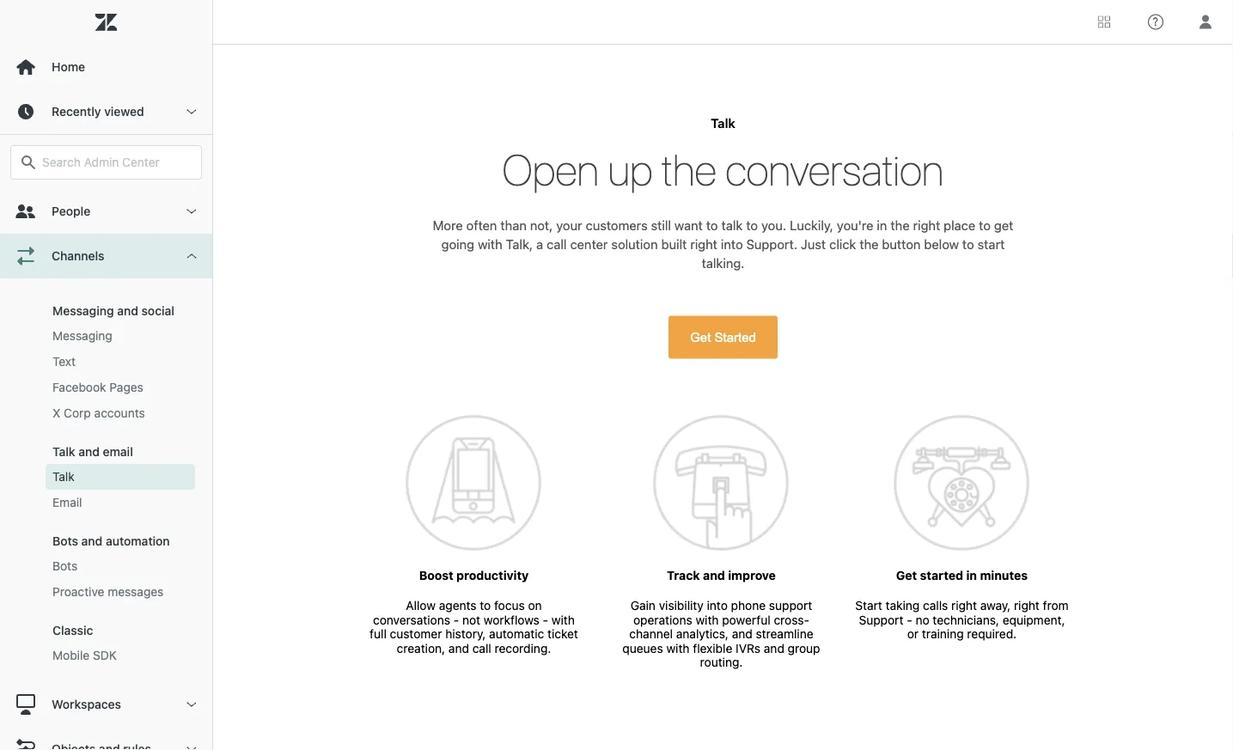 Task type: locate. For each thing, give the bounding box(es) containing it.
x corp accounts link
[[46, 400, 195, 426]]

talk up email
[[52, 470, 75, 484]]

automation
[[106, 534, 170, 548]]

and up messaging link
[[117, 304, 138, 318]]

0 vertical spatial talk
[[52, 445, 75, 459]]

mobile sdk link
[[46, 643, 195, 669]]

0 vertical spatial messaging
[[52, 304, 114, 318]]

and
[[117, 304, 138, 318], [78, 445, 100, 459], [81, 534, 103, 548]]

text link
[[46, 349, 195, 375]]

bots and automation element
[[52, 534, 170, 548]]

text
[[52, 354, 76, 369]]

bots for bots and automation
[[52, 534, 78, 548]]

messaging up messaging element
[[52, 304, 114, 318]]

talk for talk
[[52, 470, 75, 484]]

2 vertical spatial and
[[81, 534, 103, 548]]

social
[[141, 304, 174, 318]]

messaging
[[52, 304, 114, 318], [52, 329, 112, 343]]

1 vertical spatial messaging
[[52, 329, 112, 343]]

0 vertical spatial and
[[117, 304, 138, 318]]

primary element
[[0, 0, 213, 750]]

bots
[[52, 534, 78, 548], [52, 559, 77, 573]]

bots up 'proactive'
[[52, 559, 77, 573]]

email
[[103, 445, 133, 459]]

bots up "bots" element
[[52, 534, 78, 548]]

tree item inside primary element
[[0, 234, 212, 682]]

proactive messages element
[[52, 584, 164, 601]]

bots and automation
[[52, 534, 170, 548]]

messaging up text
[[52, 329, 112, 343]]

mobile sdk
[[52, 648, 117, 663]]

viewed
[[104, 104, 144, 119]]

tree
[[0, 189, 212, 750]]

talk and email
[[52, 445, 133, 459]]

and for talk
[[78, 445, 100, 459]]

1 bots from the top
[[52, 534, 78, 548]]

and up the bots link
[[81, 534, 103, 548]]

recently viewed button
[[0, 89, 212, 134]]

talk
[[52, 445, 75, 459], [52, 470, 75, 484]]

tree containing people
[[0, 189, 212, 750]]

and left email
[[78, 445, 100, 459]]

tree item
[[0, 234, 212, 682]]

1 talk from the top
[[52, 445, 75, 459]]

2 talk from the top
[[52, 470, 75, 484]]

workspaces
[[52, 697, 121, 712]]

talk inside "link"
[[52, 470, 75, 484]]

recently viewed
[[52, 104, 144, 119]]

home
[[52, 60, 85, 74]]

zendesk products image
[[1098, 16, 1110, 28]]

1 vertical spatial talk
[[52, 470, 75, 484]]

channels
[[52, 249, 104, 263]]

2 messaging from the top
[[52, 329, 112, 343]]

tree item containing channels
[[0, 234, 212, 682]]

corp
[[64, 406, 91, 420]]

1 messaging from the top
[[52, 304, 114, 318]]

2 bots from the top
[[52, 559, 77, 573]]

email
[[52, 495, 82, 510]]

None search field
[[2, 145, 211, 180]]

accounts
[[94, 406, 145, 420]]

channels button
[[0, 234, 212, 278]]

facebook pages
[[52, 380, 143, 394]]

0 vertical spatial bots
[[52, 534, 78, 548]]

talk element
[[52, 468, 75, 486]]

facebook pages element
[[52, 379, 143, 396]]

none search field inside primary element
[[2, 145, 211, 180]]

talk up the talk element at the bottom of the page
[[52, 445, 75, 459]]

1 vertical spatial and
[[78, 445, 100, 459]]

x corp accounts element
[[52, 405, 145, 422]]

1 vertical spatial bots
[[52, 559, 77, 573]]



Task type: vqa. For each thing, say whether or not it's contained in the screenshot.
bottommost ticket
no



Task type: describe. For each thing, give the bounding box(es) containing it.
Search Admin Center field
[[42, 155, 191, 170]]

and for bots
[[81, 534, 103, 548]]

messaging and social
[[52, 304, 174, 318]]

user menu image
[[1194, 11, 1217, 33]]

workspaces button
[[0, 682, 212, 727]]

x corp accounts
[[52, 406, 145, 420]]

facebook pages link
[[46, 375, 195, 400]]

messaging link
[[46, 323, 195, 349]]

messaging for messaging and social
[[52, 304, 114, 318]]

classic element
[[52, 623, 93, 638]]

proactive messages
[[52, 585, 164, 599]]

x
[[52, 406, 60, 420]]

messaging for messaging
[[52, 329, 112, 343]]

text element
[[52, 353, 76, 370]]

talk link
[[46, 464, 195, 490]]

bots link
[[46, 553, 195, 579]]

tree inside primary element
[[0, 189, 212, 750]]

messages
[[108, 585, 164, 599]]

proactive messages link
[[46, 579, 195, 605]]

talk and email element
[[52, 445, 133, 459]]

email element
[[52, 494, 82, 511]]

people button
[[0, 189, 212, 234]]

help image
[[1148, 14, 1164, 30]]

proactive
[[52, 585, 104, 599]]

bots for bots
[[52, 559, 77, 573]]

mobile
[[52, 648, 90, 663]]

people
[[52, 204, 90, 218]]

recently
[[52, 104, 101, 119]]

talk for talk and email
[[52, 445, 75, 459]]

bots element
[[52, 558, 77, 575]]

sdk
[[93, 648, 117, 663]]

home button
[[0, 45, 212, 89]]

facebook
[[52, 380, 106, 394]]

and for messaging
[[117, 304, 138, 318]]

channels group
[[0, 278, 212, 682]]

email link
[[46, 490, 195, 516]]

mobile sdk element
[[52, 647, 117, 664]]

messaging and social element
[[52, 304, 174, 318]]

classic
[[52, 623, 93, 638]]

messaging element
[[52, 327, 112, 345]]

pages
[[109, 380, 143, 394]]



